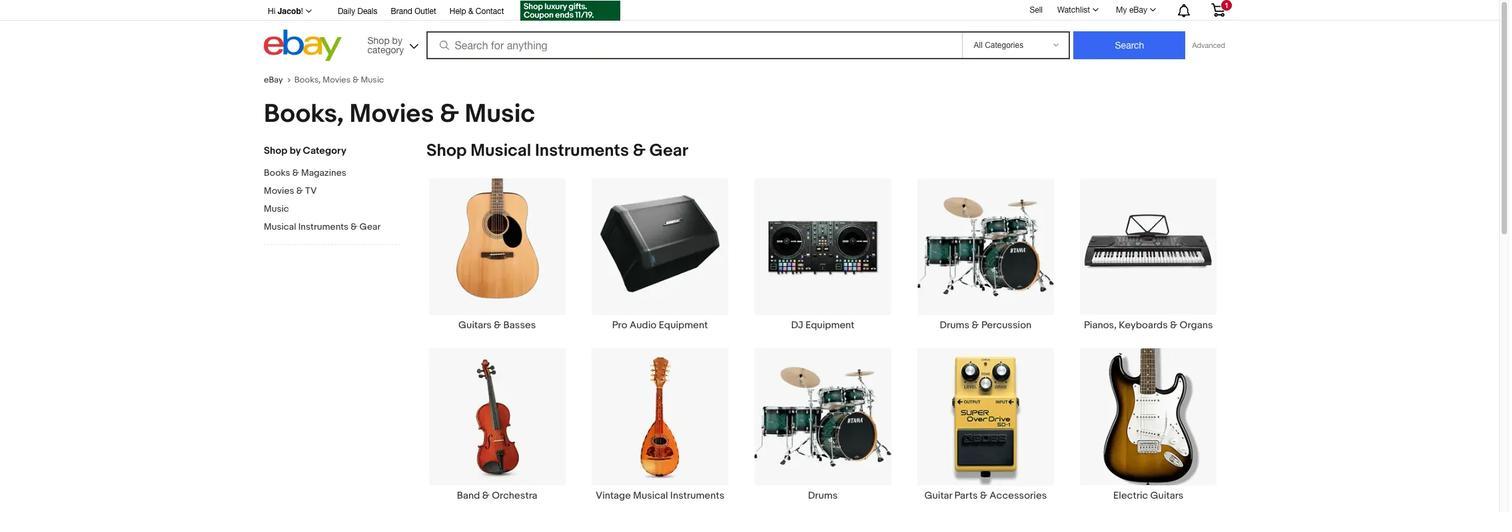 Task type: describe. For each thing, give the bounding box(es) containing it.
pianos, keyboards & organs
[[1085, 320, 1214, 332]]

pro
[[613, 320, 628, 332]]

brand outlet link
[[391, 5, 436, 19]]

list containing guitars & basses
[[411, 178, 1236, 513]]

drums & percussion link
[[905, 178, 1068, 332]]

pianos,
[[1085, 320, 1117, 332]]

category
[[368, 44, 404, 55]]

daily
[[338, 7, 355, 16]]

shop by category
[[368, 35, 404, 55]]

books
[[264, 167, 290, 179]]

guitars & basses
[[459, 320, 536, 332]]

drums link
[[742, 348, 905, 502]]

dj equipment link
[[742, 178, 905, 332]]

get the coupon image
[[520, 1, 620, 21]]

help
[[450, 7, 466, 16]]

music link
[[264, 203, 391, 216]]

hi jacob !
[[268, 6, 303, 16]]

drums for drums & percussion
[[940, 320, 970, 332]]

advanced link
[[1186, 32, 1233, 59]]

dj equipment
[[792, 320, 855, 332]]

drums & percussion
[[940, 320, 1032, 332]]

shop for shop by category
[[264, 145, 288, 157]]

organs
[[1180, 320, 1214, 332]]

guitars & basses link
[[416, 178, 579, 332]]

shop by category button
[[362, 30, 422, 58]]

by for category
[[392, 35, 403, 46]]

my
[[1117, 5, 1128, 15]]

band
[[457, 490, 480, 502]]

guitar
[[925, 490, 953, 502]]

1 equipment from the left
[[659, 320, 708, 332]]

audio
[[630, 320, 657, 332]]

advanced
[[1193, 41, 1226, 49]]

guitars inside guitars & basses "link"
[[459, 320, 492, 332]]

& inside "link"
[[494, 320, 501, 332]]

1 vertical spatial books, movies & music
[[264, 99, 535, 130]]

magazines
[[301, 167, 347, 179]]

movies & tv link
[[264, 185, 391, 198]]

guitar parts & accessories
[[925, 490, 1048, 502]]

1 horizontal spatial music
[[361, 75, 384, 85]]

help & contact link
[[450, 5, 504, 19]]

pianos, keyboards & organs link
[[1068, 178, 1231, 332]]

sell link
[[1024, 5, 1049, 14]]

shop by category banner
[[261, 0, 1236, 65]]

shop musical instruments & gear
[[427, 141, 689, 161]]

band & orchestra link
[[416, 348, 579, 502]]

none submit inside shop by category banner
[[1074, 31, 1186, 59]]

1 vertical spatial books,
[[264, 99, 344, 130]]

tv
[[305, 185, 317, 197]]

music inside books & magazines movies & tv music musical instruments & gear
[[264, 203, 289, 215]]

dj
[[792, 320, 804, 332]]

hi
[[268, 7, 276, 16]]

category
[[303, 145, 347, 157]]

watchlist
[[1058, 5, 1091, 15]]

brand
[[391, 7, 413, 16]]

orchestra
[[492, 490, 538, 502]]

1 horizontal spatial gear
[[650, 141, 689, 161]]

electric guitars
[[1114, 490, 1184, 502]]

guitar parts & accessories link
[[905, 348, 1068, 502]]

movies inside books & magazines movies & tv music musical instruments & gear
[[264, 185, 294, 197]]

deals
[[358, 7, 378, 16]]

by for category
[[290, 145, 301, 157]]

instruments for shop musical instruments & gear
[[535, 141, 629, 161]]

musical inside books & magazines movies & tv music musical instruments & gear
[[264, 221, 296, 233]]

gear inside books & magazines movies & tv music musical instruments & gear
[[360, 221, 381, 233]]

jacob
[[278, 6, 301, 16]]

musical for vintage
[[634, 490, 668, 502]]

!
[[301, 7, 303, 16]]



Task type: locate. For each thing, give the bounding box(es) containing it.
0 vertical spatial gear
[[650, 141, 689, 161]]

equipment
[[659, 320, 708, 332], [806, 320, 855, 332]]

1 vertical spatial gear
[[360, 221, 381, 233]]

1 horizontal spatial equipment
[[806, 320, 855, 332]]

2 horizontal spatial music
[[465, 99, 535, 130]]

0 vertical spatial drums
[[940, 320, 970, 332]]

musical instruments & gear link
[[264, 221, 391, 234]]

musical
[[471, 141, 532, 161], [264, 221, 296, 233], [634, 490, 668, 502]]

2 vertical spatial movies
[[264, 185, 294, 197]]

1 vertical spatial by
[[290, 145, 301, 157]]

1 horizontal spatial drums
[[940, 320, 970, 332]]

0 vertical spatial instruments
[[535, 141, 629, 161]]

instruments inside books & magazines movies & tv music musical instruments & gear
[[298, 221, 349, 233]]

drums
[[940, 320, 970, 332], [808, 490, 838, 502]]

2 horizontal spatial musical
[[634, 490, 668, 502]]

movies
[[323, 75, 351, 85], [350, 99, 434, 130], [264, 185, 294, 197]]

2 equipment from the left
[[806, 320, 855, 332]]

pro audio equipment
[[613, 320, 708, 332]]

1 vertical spatial instruments
[[298, 221, 349, 233]]

None submit
[[1074, 31, 1186, 59]]

instruments
[[535, 141, 629, 161], [298, 221, 349, 233], [671, 490, 725, 502]]

books & magazines movies & tv music musical instruments & gear
[[264, 167, 381, 233]]

shop for shop by category
[[368, 35, 390, 46]]

by down brand
[[392, 35, 403, 46]]

equipment right the audio
[[659, 320, 708, 332]]

music
[[361, 75, 384, 85], [465, 99, 535, 130], [264, 203, 289, 215]]

guitars
[[459, 320, 492, 332], [1151, 490, 1184, 502]]

parts
[[955, 490, 978, 502]]

account navigation
[[261, 0, 1236, 23]]

1 vertical spatial drums
[[808, 490, 838, 502]]

brand outlet
[[391, 7, 436, 16]]

instruments for vintage musical instruments
[[671, 490, 725, 502]]

0 horizontal spatial shop
[[264, 145, 288, 157]]

0 vertical spatial music
[[361, 75, 384, 85]]

&
[[469, 7, 474, 16], [353, 75, 359, 85], [440, 99, 459, 130], [633, 141, 646, 161], [292, 167, 299, 179], [296, 185, 303, 197], [351, 221, 358, 233], [494, 320, 501, 332], [972, 320, 980, 332], [1171, 320, 1178, 332], [483, 490, 490, 502], [981, 490, 988, 502]]

ebay
[[1130, 5, 1148, 15], [264, 75, 283, 85]]

keyboards
[[1119, 320, 1169, 332]]

Search for anything text field
[[428, 33, 960, 58]]

1 horizontal spatial musical
[[471, 141, 532, 161]]

0 horizontal spatial equipment
[[659, 320, 708, 332]]

2 horizontal spatial instruments
[[671, 490, 725, 502]]

vintage musical instruments link
[[579, 348, 742, 502]]

electric
[[1114, 490, 1149, 502]]

1 vertical spatial ebay
[[264, 75, 283, 85]]

musical for shop
[[471, 141, 532, 161]]

1 horizontal spatial shop
[[368, 35, 390, 46]]

2 horizontal spatial shop
[[427, 141, 467, 161]]

1 horizontal spatial instruments
[[535, 141, 629, 161]]

shop
[[368, 35, 390, 46], [427, 141, 467, 161], [264, 145, 288, 157]]

pro audio equipment link
[[579, 178, 742, 332]]

0 vertical spatial by
[[392, 35, 403, 46]]

guitars inside electric guitars link
[[1151, 490, 1184, 502]]

2 vertical spatial musical
[[634, 490, 668, 502]]

ebay inside account "navigation"
[[1130, 5, 1148, 15]]

help & contact
[[450, 7, 504, 16]]

& inside account "navigation"
[[469, 7, 474, 16]]

books, movies & music
[[294, 75, 384, 85], [264, 99, 535, 130]]

band & orchestra
[[457, 490, 538, 502]]

vintage musical instruments
[[596, 490, 725, 502]]

1 horizontal spatial ebay
[[1130, 5, 1148, 15]]

movies down the books
[[264, 185, 294, 197]]

books,
[[294, 75, 321, 85], [264, 99, 344, 130]]

shop for shop musical instruments & gear
[[427, 141, 467, 161]]

movies down the category
[[350, 99, 434, 130]]

by
[[392, 35, 403, 46], [290, 145, 301, 157]]

shop by category
[[264, 145, 347, 157]]

sell
[[1030, 5, 1043, 14]]

0 vertical spatial ebay
[[1130, 5, 1148, 15]]

outlet
[[415, 7, 436, 16]]

0 horizontal spatial gear
[[360, 221, 381, 233]]

my ebay link
[[1109, 2, 1163, 18]]

0 horizontal spatial music
[[264, 203, 289, 215]]

by up the books
[[290, 145, 301, 157]]

0 horizontal spatial musical
[[264, 221, 296, 233]]

contact
[[476, 7, 504, 16]]

guitars left "basses"
[[459, 320, 492, 332]]

shop inside shop by category
[[368, 35, 390, 46]]

0 horizontal spatial drums
[[808, 490, 838, 502]]

movies right ebay link on the left top of page
[[323, 75, 351, 85]]

1 link
[[1204, 0, 1234, 19]]

0 vertical spatial movies
[[323, 75, 351, 85]]

1 horizontal spatial guitars
[[1151, 490, 1184, 502]]

0 horizontal spatial ebay
[[264, 75, 283, 85]]

0 vertical spatial books,
[[294, 75, 321, 85]]

equipment right dj
[[806, 320, 855, 332]]

my ebay
[[1117, 5, 1148, 15]]

2 vertical spatial instruments
[[671, 490, 725, 502]]

0 vertical spatial books, movies & music
[[294, 75, 384, 85]]

1 horizontal spatial by
[[392, 35, 403, 46]]

ebay link
[[264, 75, 294, 85]]

gear
[[650, 141, 689, 161], [360, 221, 381, 233]]

basses
[[504, 320, 536, 332]]

1 vertical spatial musical
[[264, 221, 296, 233]]

0 horizontal spatial guitars
[[459, 320, 492, 332]]

0 vertical spatial guitars
[[459, 320, 492, 332]]

vintage
[[596, 490, 631, 502]]

0 vertical spatial musical
[[471, 141, 532, 161]]

1
[[1225, 1, 1229, 9]]

0 horizontal spatial instruments
[[298, 221, 349, 233]]

guitars right electric
[[1151, 490, 1184, 502]]

0 horizontal spatial by
[[290, 145, 301, 157]]

1 vertical spatial guitars
[[1151, 490, 1184, 502]]

1 vertical spatial movies
[[350, 99, 434, 130]]

drums for drums
[[808, 490, 838, 502]]

by inside shop by category
[[392, 35, 403, 46]]

accessories
[[990, 490, 1048, 502]]

2 vertical spatial music
[[264, 203, 289, 215]]

watchlist link
[[1051, 2, 1105, 18]]

electric guitars link
[[1068, 348, 1231, 502]]

list
[[411, 178, 1236, 513]]

daily deals
[[338, 7, 378, 16]]

books & magazines link
[[264, 167, 391, 180]]

percussion
[[982, 320, 1032, 332]]

1 vertical spatial music
[[465, 99, 535, 130]]

daily deals link
[[338, 5, 378, 19]]



Task type: vqa. For each thing, say whether or not it's contained in the screenshot.
Buy
no



